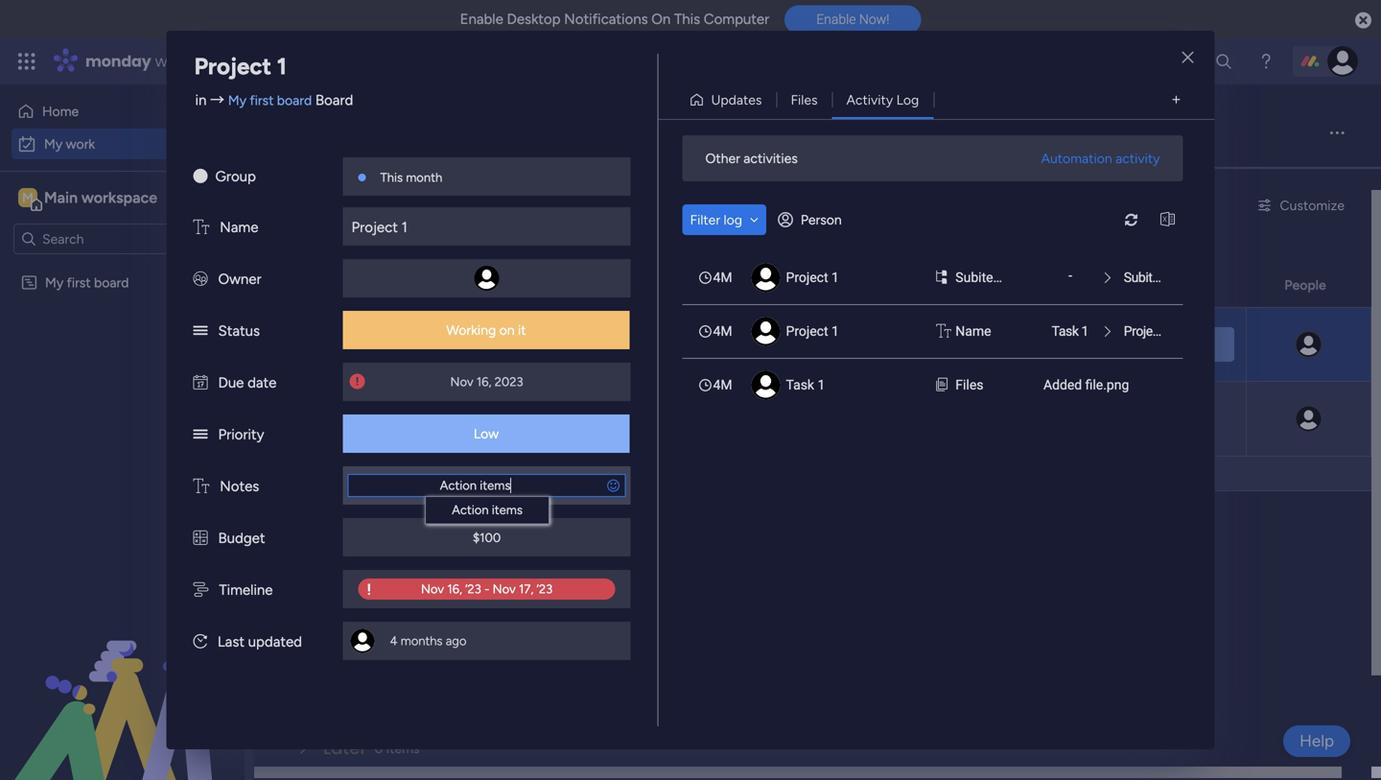 Task type: describe. For each thing, give the bounding box(es) containing it.
home link
[[12, 96, 233, 127]]

enable for enable desktop notifications on this computer
[[460, 11, 504, 28]]

my up add
[[320, 393, 338, 409]]

hide button
[[558, 190, 629, 221]]

my down board in the left top of the page
[[283, 111, 327, 154]]

4
[[390, 633, 398, 649]]

1 horizontal spatial working
[[983, 336, 1032, 353]]

activity
[[1116, 150, 1161, 167]]

priority inside the project 1 dialog
[[218, 426, 264, 443]]

dapulse timeline column image
[[193, 582, 209, 599]]

4 months ago
[[390, 633, 467, 649]]

due
[[218, 374, 244, 392]]

help
[[1301, 731, 1335, 751]]

in → my first board board
[[195, 92, 353, 109]]

v2 status image
[[193, 426, 208, 443]]

angle down image
[[750, 213, 759, 226]]

1 horizontal spatial it
[[1054, 336, 1062, 353]]

Search in workspace field
[[40, 228, 160, 250]]

2023 for v2 overdue deadline icon
[[495, 374, 524, 390]]

+
[[314, 466, 322, 482]]

→
[[210, 92, 225, 109]]

v2 overdue deadline image
[[805, 335, 821, 354]]

v2 file column image
[[937, 375, 948, 395]]

customize button
[[1250, 190, 1353, 221]]

search everything image
[[1215, 52, 1234, 71]]

2023 for v2 overdue deadline image
[[881, 337, 909, 352]]

first down past
[[341, 318, 365, 334]]

workspace image
[[18, 187, 37, 208]]

close image
[[1183, 51, 1194, 65]]

other activities
[[706, 150, 798, 167]]

0 horizontal spatial subitem 1
[[343, 421, 411, 439]]

16, for v2 overdue deadline icon
[[477, 374, 492, 390]]

add
[[326, 466, 350, 482]]

my work
[[283, 111, 412, 154]]

0 vertical spatial priority
[[1146, 277, 1191, 293]]

management
[[194, 50, 298, 72]]

1 vertical spatial month
[[456, 318, 495, 334]]

help image
[[1257, 52, 1276, 71]]

other
[[706, 150, 741, 167]]

home option
[[12, 96, 233, 127]]

1 horizontal spatial low
[[1160, 336, 1185, 353]]

subitems
[[956, 270, 1013, 286]]

2 this month button from the top
[[423, 391, 501, 412]]

activity log button
[[833, 84, 934, 115]]

v2 subtasks column small image
[[937, 268, 947, 288]]

2 vertical spatial dapulse text column image
[[193, 478, 209, 495]]

week
[[363, 598, 409, 622]]

log
[[897, 92, 920, 108]]

items inside the project 1 dialog
[[492, 502, 523, 518]]

dates
[[366, 275, 417, 300]]

Filter dashboard by text search field
[[364, 190, 539, 221]]

ago
[[446, 633, 467, 649]]

files inside 'list box'
[[956, 377, 984, 393]]

item inside button
[[322, 197, 349, 214]]

automation activity button
[[1034, 143, 1168, 174]]

refresh image
[[1117, 213, 1147, 227]]

activities
[[744, 150, 798, 167]]

action items
[[452, 502, 523, 518]]

my work link
[[12, 129, 233, 159]]

nov 16, 2023 for v2 overdue deadline icon
[[450, 374, 524, 390]]

workspace selection element
[[18, 186, 160, 211]]

later 0 items
[[323, 736, 420, 761]]

4m for subitems
[[714, 270, 733, 286]]

0 horizontal spatial task 1
[[786, 377, 826, 393]]

$100
[[473, 530, 501, 546]]

new item button
[[283, 190, 357, 221]]

monday
[[85, 50, 151, 72]]

past
[[323, 275, 361, 300]]

low inside the project 1 dialog
[[474, 426, 499, 442]]

1 horizontal spatial item
[[354, 466, 380, 482]]

updated
[[248, 633, 302, 651]]

files inside button
[[791, 92, 818, 108]]

group
[[215, 168, 256, 185]]

now!
[[860, 11, 890, 27]]

help button
[[1284, 726, 1351, 757]]

0 vertical spatial name
[[220, 219, 259, 236]]

project 1 dialog
[[0, 0, 1382, 780]]

project 1 inside project 1 button
[[520, 393, 573, 409]]

filter log
[[691, 212, 743, 228]]

0 inside later 0 items
[[375, 740, 383, 757]]

my work
[[44, 136, 95, 152]]

notes
[[220, 478, 259, 495]]

board
[[316, 92, 353, 109]]

activity log
[[847, 92, 920, 108]]

workspace
[[81, 189, 157, 207]]

notifications
[[564, 11, 648, 28]]

main
[[44, 189, 78, 207]]

board inside in → my first board board
[[277, 92, 312, 108]]

dapulse close image
[[1356, 11, 1372, 31]]

this month inside the project 1 dialog
[[381, 170, 443, 185]]

files button
[[777, 84, 833, 115]]

new item
[[291, 197, 349, 214]]

person
[[801, 212, 842, 228]]

board down 1 button
[[369, 393, 403, 409]]

month inside the project 1 dialog
[[406, 170, 443, 185]]

board down dates
[[369, 318, 403, 334]]

lottie animation element
[[0, 586, 245, 780]]

nov 16, 2023 for v2 overdue deadline image
[[836, 337, 909, 352]]

name inside 'list box'
[[956, 323, 992, 339]]

v2 sun image
[[193, 168, 208, 185]]

enable now! button
[[785, 5, 922, 34]]

on
[[652, 11, 671, 28]]

automation
[[1042, 150, 1113, 167]]

added
[[1044, 377, 1083, 393]]

v2 multiple person column image
[[193, 271, 208, 288]]

filter log button
[[683, 204, 767, 235]]

updates
[[712, 92, 762, 108]]



Task type: vqa. For each thing, say whether or not it's contained in the screenshot.
Add a site button
no



Task type: locate. For each thing, give the bounding box(es) containing it.
files right v2 file column image
[[956, 377, 984, 393]]

work for my
[[66, 136, 95, 152]]

3 4m from the top
[[714, 377, 733, 393]]

0 horizontal spatial files
[[791, 92, 818, 108]]

1 vertical spatial task
[[786, 377, 815, 393]]

owner
[[218, 271, 262, 288]]

later
[[323, 736, 367, 761]]

item right new
[[322, 197, 349, 214]]

my first board down v2 overdue deadline icon
[[320, 393, 403, 409]]

my first board link
[[228, 92, 312, 108]]

desktop
[[507, 11, 561, 28]]

0 vertical spatial my first board
[[45, 274, 129, 291]]

date
[[248, 374, 277, 392]]

4m for files
[[714, 377, 733, 393]]

0 horizontal spatial 2023
[[495, 374, 524, 390]]

0 vertical spatial low
[[1160, 336, 1185, 353]]

list box
[[683, 250, 1184, 412]]

2023 up project 1 button
[[495, 374, 524, 390]]

on up "added"
[[1036, 336, 1051, 353]]

on up project 1 button
[[500, 322, 515, 338]]

enable inside button
[[817, 11, 857, 27]]

1 vertical spatial 0
[[375, 740, 383, 757]]

0 vertical spatial nov 16, 2023
[[836, 337, 909, 352]]

1 vertical spatial subitem
[[343, 421, 400, 439]]

0 vertical spatial month
[[406, 170, 443, 185]]

working down subitems
[[983, 336, 1032, 353]]

this month up filter dashboard by text search box
[[381, 170, 443, 185]]

0 vertical spatial subitem
[[1125, 270, 1171, 286]]

1 enable from the left
[[460, 11, 504, 28]]

working on it inside the project 1 dialog
[[447, 322, 526, 338]]

subitem 1
[[1125, 270, 1181, 286], [343, 421, 411, 439]]

enable desktop notifications on this computer
[[460, 11, 770, 28]]

16, inside the project 1 dialog
[[477, 374, 492, 390]]

0 up months
[[416, 602, 425, 619]]

work for monday
[[155, 50, 190, 72]]

0 vertical spatial files
[[791, 92, 818, 108]]

0 horizontal spatial priority
[[218, 426, 264, 443]]

this month button right 1 button
[[423, 391, 501, 412]]

updates button
[[682, 84, 777, 115]]

2023 inside the project 1 dialog
[[495, 374, 524, 390]]

smile o image
[[608, 478, 620, 493]]

1 horizontal spatial task 1
[[1052, 323, 1089, 339]]

1 horizontal spatial subitem
[[1125, 270, 1171, 286]]

filter
[[691, 212, 721, 228]]

my first board
[[45, 274, 129, 291], [320, 318, 403, 334], [320, 393, 403, 409]]

None field
[[348, 474, 602, 497]]

0 vertical spatial my first board button
[[314, 316, 409, 337]]

name down subitems
[[956, 323, 992, 339]]

main workspace
[[44, 189, 157, 207]]

items inside later 0 items
[[387, 740, 420, 757]]

1 vertical spatial 4m
[[714, 323, 733, 339]]

2 vertical spatial my first board
[[320, 393, 403, 409]]

my down past
[[320, 318, 338, 334]]

action
[[452, 502, 489, 518]]

1
[[277, 52, 287, 80], [402, 219, 408, 236], [832, 270, 840, 286], [1174, 270, 1181, 286], [832, 323, 840, 339], [1082, 323, 1089, 339], [1167, 323, 1174, 339], [373, 346, 379, 364], [391, 348, 396, 362], [818, 377, 826, 393], [567, 393, 573, 409], [404, 421, 411, 439]]

task 1 down v2 overdue deadline image
[[786, 377, 826, 393]]

it up "added"
[[1054, 336, 1062, 353]]

1 vertical spatial work
[[66, 136, 95, 152]]

people
[[1285, 277, 1327, 293]]

this month button down "2"
[[423, 316, 501, 337]]

items right "2"
[[435, 280, 468, 296]]

1 horizontal spatial enable
[[817, 11, 857, 27]]

1 vertical spatial this month
[[428, 318, 495, 334]]

log
[[724, 212, 743, 228]]

automation activity
[[1042, 150, 1161, 167]]

nov right 1 button
[[450, 374, 474, 390]]

1 vertical spatial 16,
[[477, 374, 492, 390]]

nov 16, 2023
[[836, 337, 909, 352], [450, 374, 524, 390]]

select product image
[[17, 52, 36, 71]]

1 vertical spatial my first board button
[[314, 391, 409, 412]]

it up project 1 button
[[518, 322, 526, 338]]

my first board button up + add item
[[314, 391, 409, 412]]

dapulse text column image up v2 file column image
[[937, 321, 952, 342]]

dapulse text column image down v2 sun icon
[[193, 219, 209, 236]]

0 horizontal spatial work
[[66, 136, 95, 152]]

1 horizontal spatial priority
[[1146, 277, 1191, 293]]

first down management at the top left of the page
[[250, 92, 274, 108]]

0
[[416, 602, 425, 619], [375, 740, 383, 757]]

month right 1 button
[[456, 318, 495, 334]]

working on it up "added"
[[983, 336, 1062, 353]]

dapulse date column image
[[193, 374, 208, 392]]

2 my first board button from the top
[[314, 391, 409, 412]]

nov 16, 2023 up project 1 button
[[450, 374, 524, 390]]

board
[[277, 92, 312, 108], [94, 274, 129, 291], [369, 318, 403, 334], [369, 393, 403, 409]]

this
[[675, 11, 701, 28], [381, 170, 403, 185], [428, 318, 453, 334], [428, 393, 453, 409], [323, 598, 359, 622]]

0 vertical spatial item
[[322, 197, 349, 214]]

0 horizontal spatial item
[[322, 197, 349, 214]]

1 horizontal spatial 16,
[[863, 337, 878, 352]]

0 vertical spatial this month
[[381, 170, 443, 185]]

1 button
[[387, 318, 399, 393]]

list box containing 4m
[[683, 250, 1184, 412]]

monday marketplace image
[[1168, 52, 1187, 71]]

home
[[42, 103, 79, 119]]

2 vertical spatial this month
[[428, 393, 495, 409]]

0 inside "this week 0 items"
[[416, 602, 425, 619]]

0 vertical spatial 0
[[416, 602, 425, 619]]

column header
[[798, 269, 948, 301]]

1 vertical spatial item
[[354, 466, 380, 482]]

16, right v2 overdue deadline image
[[863, 337, 878, 352]]

nov for v2 overdue deadline image
[[836, 337, 859, 352]]

enable left now!
[[817, 11, 857, 27]]

my down 'search in workspace' field
[[45, 274, 64, 291]]

my first board button down past
[[314, 316, 409, 337]]

1 vertical spatial subitem 1
[[343, 421, 411, 439]]

last updated
[[218, 633, 302, 651]]

1 horizontal spatial task
[[1052, 323, 1079, 339]]

0 horizontal spatial 16,
[[477, 374, 492, 390]]

status right v2 status image
[[218, 322, 260, 340]]

enable now!
[[817, 11, 890, 27]]

my down home
[[44, 136, 63, 152]]

nov for v2 overdue deadline icon
[[450, 374, 474, 390]]

0 vertical spatial 2023
[[881, 337, 909, 352]]

0 horizontal spatial subitem
[[343, 421, 400, 439]]

1 horizontal spatial working on it
[[983, 336, 1062, 353]]

0 horizontal spatial it
[[518, 322, 526, 338]]

files
[[791, 92, 818, 108], [956, 377, 984, 393]]

1 vertical spatial my first board
[[320, 318, 403, 334]]

1 horizontal spatial work
[[155, 50, 190, 72]]

0 vertical spatial task
[[1052, 323, 1079, 339]]

status
[[999, 277, 1039, 293], [218, 322, 260, 340]]

my inside in → my first board board
[[228, 92, 247, 108]]

activity
[[847, 92, 894, 108]]

project 1 button
[[515, 391, 578, 412]]

0 horizontal spatial status
[[218, 322, 260, 340]]

past dates 2 items
[[323, 275, 468, 300]]

0 vertical spatial subitem 1
[[1125, 270, 1181, 286]]

0 horizontal spatial working
[[447, 322, 496, 338]]

0 horizontal spatial nov
[[450, 374, 474, 390]]

0 vertical spatial task 1
[[1052, 323, 1089, 339]]

work
[[155, 50, 190, 72], [66, 136, 95, 152]]

subitem 1 down export to excel image
[[1125, 270, 1181, 286]]

status right v2 subtasks column small image at the right top of page
[[999, 277, 1039, 293]]

my first board inside list box
[[45, 274, 129, 291]]

months
[[401, 633, 443, 649]]

search image
[[516, 198, 531, 213]]

on inside the project 1 dialog
[[500, 322, 515, 338]]

subitem inside 'list box'
[[1125, 270, 1171, 286]]

first down 'search in workspace' field
[[67, 274, 91, 291]]

due date
[[218, 374, 277, 392]]

task down v2 overdue deadline image
[[786, 377, 815, 393]]

my first board down 'search in workspace' field
[[45, 274, 129, 291]]

item right add
[[354, 466, 380, 482]]

list box inside the project 1 dialog
[[683, 250, 1184, 412]]

subitem
[[1125, 270, 1171, 286], [343, 421, 400, 439]]

work
[[335, 111, 412, 154]]

items
[[435, 280, 468, 296], [492, 502, 523, 518], [428, 602, 461, 619], [387, 740, 420, 757]]

working inside the project 1 dialog
[[447, 322, 496, 338]]

0 right later
[[375, 740, 383, 757]]

new
[[291, 197, 319, 214]]

this month left project 1 button
[[428, 393, 495, 409]]

1 horizontal spatial files
[[956, 377, 984, 393]]

1 horizontal spatial name
[[956, 323, 992, 339]]

2 4m from the top
[[714, 323, 733, 339]]

0 vertical spatial work
[[155, 50, 190, 72]]

16, for v2 overdue deadline image
[[863, 337, 878, 352]]

v2 status image
[[193, 322, 208, 340]]

dapulse text column image
[[193, 219, 209, 236], [937, 321, 952, 342], [193, 478, 209, 495]]

my right →
[[228, 92, 247, 108]]

1 horizontal spatial 2023
[[881, 337, 909, 352]]

board inside list box
[[94, 274, 129, 291]]

1 vertical spatial name
[[956, 323, 992, 339]]

1 horizontal spatial nov 16, 2023
[[836, 337, 909, 352]]

this inside the project 1 dialog
[[381, 170, 403, 185]]

0 horizontal spatial task
[[786, 377, 815, 393]]

0 horizontal spatial name
[[220, 219, 259, 236]]

it inside the project 1 dialog
[[518, 322, 526, 338]]

nov 16, 2023 inside the project 1 dialog
[[450, 374, 524, 390]]

16, right 1 button
[[477, 374, 492, 390]]

first inside list box
[[67, 274, 91, 291]]

subitem down refresh image
[[1125, 270, 1171, 286]]

dapulse text column image left the notes
[[193, 478, 209, 495]]

m
[[22, 190, 34, 206]]

1 this month button from the top
[[423, 316, 501, 337]]

1 horizontal spatial nov
[[836, 337, 859, 352]]

4m
[[714, 270, 733, 286], [714, 323, 733, 339], [714, 377, 733, 393]]

my first board down past
[[320, 318, 403, 334]]

task 1 up "added"
[[1052, 323, 1089, 339]]

first inside in → my first board board
[[250, 92, 274, 108]]

working on it up project 1 button
[[447, 322, 526, 338]]

0 horizontal spatial nov 16, 2023
[[450, 374, 524, 390]]

this month
[[381, 170, 443, 185], [428, 318, 495, 334], [428, 393, 495, 409]]

0 vertical spatial this month button
[[423, 316, 501, 337]]

nov right v2 overdue deadline image
[[836, 337, 859, 352]]

my inside "option"
[[44, 136, 63, 152]]

working right 1 button
[[447, 322, 496, 338]]

board left board in the left top of the page
[[277, 92, 312, 108]]

0 vertical spatial 4m
[[714, 270, 733, 286]]

subitem 1 inside 'list box'
[[1125, 270, 1181, 286]]

nov 16, 2023 right v2 overdue deadline image
[[836, 337, 909, 352]]

priority
[[1146, 277, 1191, 293], [218, 426, 264, 443]]

nov inside the project 1 dialog
[[450, 374, 474, 390]]

priority down export to excel image
[[1146, 277, 1191, 293]]

0 horizontal spatial low
[[474, 426, 499, 442]]

this month down "2"
[[428, 318, 495, 334]]

it
[[518, 322, 526, 338], [1054, 336, 1062, 353]]

1 vertical spatial 2023
[[495, 374, 524, 390]]

items right later
[[387, 740, 420, 757]]

project 1
[[194, 52, 287, 80], [352, 219, 408, 236], [786, 270, 840, 286], [786, 323, 840, 339], [1125, 323, 1174, 339], [320, 346, 379, 364], [520, 393, 573, 409]]

my work option
[[12, 129, 233, 159]]

2 vertical spatial month
[[456, 393, 495, 409]]

+ add item
[[314, 466, 380, 482]]

name down "group"
[[220, 219, 259, 236]]

enable left "desktop"
[[460, 11, 504, 28]]

timeline
[[219, 582, 273, 599]]

lottie animation image
[[0, 586, 245, 780]]

work inside "option"
[[66, 136, 95, 152]]

16,
[[863, 337, 878, 352], [477, 374, 492, 390]]

0 vertical spatial nov
[[836, 337, 859, 352]]

budget
[[218, 530, 265, 547]]

1 4m from the top
[[714, 270, 733, 286]]

2023
[[881, 337, 909, 352], [495, 374, 524, 390]]

0 horizontal spatial on
[[500, 322, 515, 338]]

0 horizontal spatial enable
[[460, 11, 504, 28]]

working on it
[[447, 322, 526, 338], [983, 336, 1062, 353]]

computer
[[704, 11, 770, 28]]

subitem 1 down v2 overdue deadline icon
[[343, 421, 411, 439]]

add view image
[[1173, 93, 1181, 107]]

items up ago
[[428, 602, 461, 619]]

1 horizontal spatial on
[[1036, 336, 1051, 353]]

0 horizontal spatial working on it
[[447, 322, 526, 338]]

1 my first board button from the top
[[314, 316, 409, 337]]

2 vertical spatial 4m
[[714, 377, 733, 393]]

item
[[322, 197, 349, 214], [354, 466, 380, 482]]

1 vertical spatial nov 16, 2023
[[450, 374, 524, 390]]

4m for name
[[714, 323, 733, 339]]

export to excel image
[[1153, 213, 1184, 227]]

project
[[194, 52, 272, 80], [352, 219, 398, 236], [786, 270, 829, 286], [786, 323, 829, 339], [1125, 323, 1164, 339], [320, 346, 369, 364], [520, 393, 564, 409]]

my inside list box
[[45, 274, 64, 291]]

2 enable from the left
[[817, 11, 857, 27]]

nov
[[836, 337, 859, 352], [450, 374, 474, 390]]

2
[[424, 280, 432, 296]]

dapulse numbers column image
[[193, 530, 208, 547]]

subitem down v2 overdue deadline icon
[[343, 421, 400, 439]]

this week 0 items
[[323, 598, 461, 622]]

board down 'search in workspace' field
[[94, 274, 129, 291]]

john smith image
[[1328, 46, 1359, 77]]

0 vertical spatial 16,
[[863, 337, 878, 352]]

0 vertical spatial dapulse text column image
[[193, 219, 209, 236]]

task up "added"
[[1052, 323, 1079, 339]]

option
[[0, 265, 245, 269]]

hide
[[593, 197, 621, 214]]

1 vertical spatial low
[[474, 426, 499, 442]]

in
[[195, 92, 207, 109]]

1 horizontal spatial status
[[999, 277, 1039, 293]]

person button
[[771, 204, 854, 235]]

0 horizontal spatial 0
[[375, 740, 383, 757]]

files left activity
[[791, 92, 818, 108]]

v2 overdue deadline image
[[350, 373, 365, 391]]

last
[[218, 633, 245, 651]]

0 vertical spatial status
[[999, 277, 1039, 293]]

1 vertical spatial status
[[218, 322, 260, 340]]

work right monday
[[155, 50, 190, 72]]

2023 right v2 overdue deadline image
[[881, 337, 909, 352]]

task 1
[[1052, 323, 1089, 339], [786, 377, 826, 393]]

month
[[406, 170, 443, 185], [456, 318, 495, 334], [456, 393, 495, 409]]

items inside past dates 2 items
[[435, 280, 468, 296]]

1 vertical spatial nov
[[450, 374, 474, 390]]

month up filter dashboard by text search box
[[406, 170, 443, 185]]

1 vertical spatial priority
[[218, 426, 264, 443]]

project inside button
[[520, 393, 564, 409]]

added file.png
[[1044, 377, 1130, 393]]

file.png
[[1086, 377, 1130, 393]]

first
[[250, 92, 274, 108], [67, 274, 91, 291], [341, 318, 365, 334], [341, 393, 365, 409]]

1 vertical spatial files
[[956, 377, 984, 393]]

priority right v2 status icon
[[218, 426, 264, 443]]

1 vertical spatial task 1
[[786, 377, 826, 393]]

1 horizontal spatial 0
[[416, 602, 425, 619]]

task
[[1052, 323, 1079, 339], [786, 377, 815, 393]]

month left project 1 button
[[456, 393, 495, 409]]

1 horizontal spatial subitem 1
[[1125, 270, 1181, 286]]

items up the $100
[[492, 502, 523, 518]]

today
[[323, 529, 378, 553]]

first down v2 overdue deadline icon
[[341, 393, 365, 409]]

items inside "this week 0 items"
[[428, 602, 461, 619]]

work down home
[[66, 136, 95, 152]]

monday work management
[[85, 50, 298, 72]]

1 vertical spatial dapulse text column image
[[937, 321, 952, 342]]

customize
[[1281, 197, 1345, 214]]

1 vertical spatial this month button
[[423, 391, 501, 412]]

none field inside the project 1 dialog
[[348, 474, 602, 497]]

status inside the project 1 dialog
[[218, 322, 260, 340]]

my first board list box
[[0, 262, 245, 558]]

v2 pulse updated log image
[[193, 633, 207, 651]]

None search field
[[364, 190, 539, 221]]

enable for enable now!
[[817, 11, 857, 27]]



